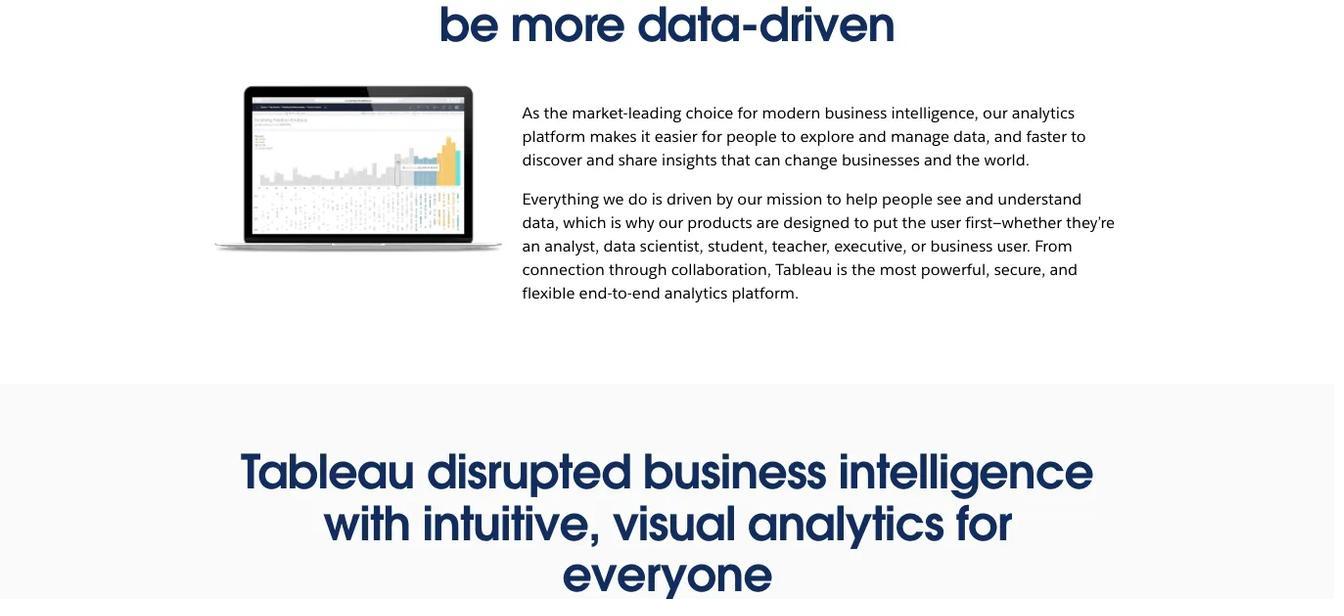 Task type: locate. For each thing, give the bounding box(es) containing it.
products
[[688, 213, 753, 233]]

tableau
[[776, 260, 833, 280], [241, 442, 414, 502]]

or
[[911, 236, 927, 256]]

manage
[[891, 126, 950, 146]]

people
[[726, 126, 777, 146], [882, 189, 933, 209]]

0 vertical spatial our
[[983, 103, 1008, 123]]

and
[[859, 126, 887, 146], [995, 126, 1023, 146], [587, 150, 615, 170], [924, 150, 952, 170], [966, 189, 994, 209], [1050, 260, 1078, 280]]

share
[[619, 150, 658, 170]]

insights
[[662, 150, 717, 170]]

by
[[716, 189, 734, 209]]

can
[[755, 150, 781, 170]]

why
[[626, 213, 655, 233]]

analytics inside as the market-leading choice for modern business intelligence, our analytics platform makes it easier for people to explore and manage data, and faster to discover and share insights that can change businesses and the world.
[[1012, 103, 1075, 123]]

change
[[785, 150, 838, 170]]

they're
[[1067, 213, 1115, 233]]

1 horizontal spatial is
[[652, 189, 663, 209]]

1 vertical spatial is
[[611, 213, 622, 233]]

analyst,
[[545, 236, 600, 256]]

intuitive,
[[422, 493, 601, 554]]

1 horizontal spatial analytics
[[748, 493, 944, 554]]

0 vertical spatial is
[[652, 189, 663, 209]]

1 horizontal spatial data,
[[954, 126, 990, 146]]

2 vertical spatial analytics
[[748, 493, 944, 554]]

and right see
[[966, 189, 994, 209]]

is
[[652, 189, 663, 209], [611, 213, 622, 233], [837, 260, 848, 280]]

0 horizontal spatial tableau
[[241, 442, 414, 502]]

2 vertical spatial our
[[659, 213, 684, 233]]

everything we do is driven by our mission to help people see and understand data, which is why our products are designed to put the user first—whether they're an analyst, data scientist, student, teacher, executive, or business user. from connection through collaboration, tableau is the most powerful, secure, and flexible end-to-end analytics platform.
[[522, 189, 1115, 303]]

to down modern
[[781, 126, 796, 146]]

are
[[757, 213, 780, 233]]

1 vertical spatial analytics
[[665, 283, 728, 303]]

analytics
[[1012, 103, 1075, 123], [665, 283, 728, 303], [748, 493, 944, 554]]

1 horizontal spatial people
[[882, 189, 933, 209]]

is right the do
[[652, 189, 663, 209]]

help
[[846, 189, 878, 209]]

0 horizontal spatial analytics
[[665, 283, 728, 303]]

to down "help" on the top right of page
[[854, 213, 869, 233]]

is down executive,
[[837, 260, 848, 280]]

to
[[781, 126, 796, 146], [1071, 126, 1086, 146], [827, 189, 842, 209], [854, 213, 869, 233]]

0 vertical spatial people
[[726, 126, 777, 146]]

market-
[[572, 103, 628, 123]]

1 horizontal spatial tableau
[[776, 260, 833, 280]]

as
[[522, 103, 540, 123]]

people up put
[[882, 189, 933, 209]]

understand
[[998, 189, 1082, 209]]

2 vertical spatial business
[[643, 442, 826, 502]]

1 horizontal spatial our
[[738, 189, 763, 209]]

data, up world. on the right top
[[954, 126, 990, 146]]

business
[[825, 103, 887, 123], [931, 236, 993, 256], [643, 442, 826, 502]]

our right by
[[738, 189, 763, 209]]

0 vertical spatial data,
[[954, 126, 990, 146]]

business inside everything we do is driven by our mission to help people see and understand data, which is why our products are designed to put the user first—whether they're an analyst, data scientist, student, teacher, executive, or business user. from connection through collaboration, tableau is the most powerful, secure, and flexible end-to-end analytics platform.
[[931, 236, 993, 256]]

we
[[603, 189, 624, 209]]

data,
[[954, 126, 990, 146], [522, 213, 559, 233]]

1 vertical spatial tableau
[[241, 442, 414, 502]]

and down manage
[[924, 150, 952, 170]]

platform.
[[732, 283, 799, 303]]

and up world. on the right top
[[995, 126, 1023, 146]]

the
[[544, 103, 568, 123], [956, 150, 981, 170], [902, 213, 927, 233], [852, 260, 876, 280]]

0 horizontal spatial our
[[659, 213, 684, 233]]

everyone
[[562, 545, 772, 599]]

0 horizontal spatial for
[[702, 126, 722, 146]]

designed
[[784, 213, 850, 233]]

0 vertical spatial business
[[825, 103, 887, 123]]

for inside tableau disrupted business intelligence with intuitive, visual analytics for everyone
[[956, 493, 1012, 554]]

our up world. on the right top
[[983, 103, 1008, 123]]

explore
[[800, 126, 855, 146]]

0 vertical spatial tableau
[[776, 260, 833, 280]]

data, up an
[[522, 213, 559, 233]]

end
[[632, 283, 661, 303]]

2 vertical spatial is
[[837, 260, 848, 280]]

with
[[323, 493, 410, 554]]

our
[[983, 103, 1008, 123], [738, 189, 763, 209], [659, 213, 684, 233]]

1 vertical spatial data,
[[522, 213, 559, 233]]

1 vertical spatial for
[[702, 126, 722, 146]]

teacher,
[[772, 236, 830, 256]]

0 vertical spatial for
[[738, 103, 758, 123]]

intelligence,
[[891, 103, 979, 123]]

our up scientist,
[[659, 213, 684, 233]]

0 vertical spatial analytics
[[1012, 103, 1075, 123]]

disrupted
[[427, 442, 631, 502]]

to left "help" on the top right of page
[[827, 189, 842, 209]]

to right faster on the top of page
[[1071, 126, 1086, 146]]

1 vertical spatial business
[[931, 236, 993, 256]]

2 horizontal spatial our
[[983, 103, 1008, 123]]

2 horizontal spatial for
[[956, 493, 1012, 554]]

1 vertical spatial people
[[882, 189, 933, 209]]

2 horizontal spatial analytics
[[1012, 103, 1075, 123]]

makes
[[590, 126, 637, 146]]

0 horizontal spatial data,
[[522, 213, 559, 233]]

scientist,
[[640, 236, 704, 256]]

intelligence
[[839, 442, 1094, 502]]

is down 'we'
[[611, 213, 622, 233]]

an
[[522, 236, 541, 256]]

for
[[738, 103, 758, 123], [702, 126, 722, 146], [956, 493, 1012, 554]]

businesses
[[842, 150, 920, 170]]

as the market-leading choice for modern business intelligence, our analytics platform makes it easier for people to explore and manage data, and faster to discover and share insights that can change businesses and the world.
[[522, 103, 1086, 170]]

2 vertical spatial for
[[956, 493, 1012, 554]]

people up that
[[726, 126, 777, 146]]

do
[[628, 189, 648, 209]]

0 horizontal spatial people
[[726, 126, 777, 146]]

powerful,
[[921, 260, 990, 280]]



Task type: vqa. For each thing, say whether or not it's contained in the screenshot.
that
yes



Task type: describe. For each thing, give the bounding box(es) containing it.
2 horizontal spatial is
[[837, 260, 848, 280]]

driven
[[667, 189, 712, 209]]

1 horizontal spatial for
[[738, 103, 758, 123]]

our inside as the market-leading choice for modern business intelligence, our analytics platform makes it easier for people to explore and manage data, and faster to discover and share insights that can change businesses and the world.
[[983, 103, 1008, 123]]

0 horizontal spatial is
[[611, 213, 622, 233]]

see
[[937, 189, 962, 209]]

data, inside as the market-leading choice for modern business intelligence, our analytics platform makes it easier for people to explore and manage data, and faster to discover and share insights that can change businesses and the world.
[[954, 126, 990, 146]]

people inside everything we do is driven by our mission to help people see and understand data, which is why our products are designed to put the user first—whether they're an analyst, data scientist, student, teacher, executive, or business user. from connection through collaboration, tableau is the most powerful, secure, and flexible end-to-end analytics platform.
[[882, 189, 933, 209]]

from
[[1035, 236, 1073, 256]]

data, inside everything we do is driven by our mission to help people see and understand data, which is why our products are designed to put the user first—whether they're an analyst, data scientist, student, teacher, executive, or business user. from connection through collaboration, tableau is the most powerful, secure, and flexible end-to-end analytics platform.
[[522, 213, 559, 233]]

the left world. on the right top
[[956, 150, 981, 170]]

user.
[[997, 236, 1031, 256]]

business inside tableau disrupted business intelligence with intuitive, visual analytics for everyone
[[643, 442, 826, 502]]

connection
[[522, 260, 605, 280]]

that
[[721, 150, 751, 170]]

tableau inside everything we do is driven by our mission to help people see and understand data, which is why our products are designed to put the user first—whether they're an analyst, data scientist, student, teacher, executive, or business user. from connection through collaboration, tableau is the most powerful, secure, and flexible end-to-end analytics platform.
[[776, 260, 833, 280]]

choice
[[686, 103, 734, 123]]

which
[[563, 213, 607, 233]]

data
[[604, 236, 636, 256]]

platform
[[522, 126, 586, 146]]

tableau inside tableau disrupted business intelligence with intuitive, visual analytics for everyone
[[241, 442, 414, 502]]

end-
[[579, 283, 612, 303]]

and down makes
[[587, 150, 615, 170]]

secure,
[[994, 260, 1046, 280]]

easier
[[655, 126, 698, 146]]

student,
[[708, 236, 768, 256]]

user
[[931, 213, 962, 233]]

mission
[[767, 189, 823, 209]]

analytics inside everything we do is driven by our mission to help people see and understand data, which is why our products are designed to put the user first—whether they're an analyst, data scientist, student, teacher, executive, or business user. from connection through collaboration, tableau is the most powerful, secure, and flexible end-to-end analytics platform.
[[665, 283, 728, 303]]

1 vertical spatial our
[[738, 189, 763, 209]]

first—whether
[[966, 213, 1063, 233]]

everything
[[522, 189, 599, 209]]

visual
[[613, 493, 736, 554]]

discover
[[522, 150, 582, 170]]

most
[[880, 260, 917, 280]]

the down executive,
[[852, 260, 876, 280]]

to-
[[612, 283, 632, 303]]

leading
[[628, 103, 682, 123]]

collaboration,
[[671, 260, 772, 280]]

the up or
[[902, 213, 927, 233]]

people inside as the market-leading choice for modern business intelligence, our analytics platform makes it easier for people to explore and manage data, and faster to discover and share insights that can change businesses and the world.
[[726, 126, 777, 146]]

the up platform
[[544, 103, 568, 123]]

and up the businesses
[[859, 126, 887, 146]]

faster
[[1027, 126, 1067, 146]]

executive,
[[834, 236, 907, 256]]

analytics inside tableau disrupted business intelligence with intuitive, visual analytics for everyone
[[748, 493, 944, 554]]

it
[[641, 126, 651, 146]]

world.
[[985, 150, 1030, 170]]

through
[[609, 260, 667, 280]]

put
[[873, 213, 898, 233]]

modern
[[762, 103, 821, 123]]

tableau disrupted business intelligence with intuitive, visual analytics for everyone
[[241, 442, 1094, 599]]

and down from in the right of the page
[[1050, 260, 1078, 280]]

flexible
[[522, 283, 575, 303]]

business inside as the market-leading choice for modern business intelligence, our analytics platform makes it easier for people to explore and manage data, and faster to discover and share insights that can change businesses and the world.
[[825, 103, 887, 123]]



